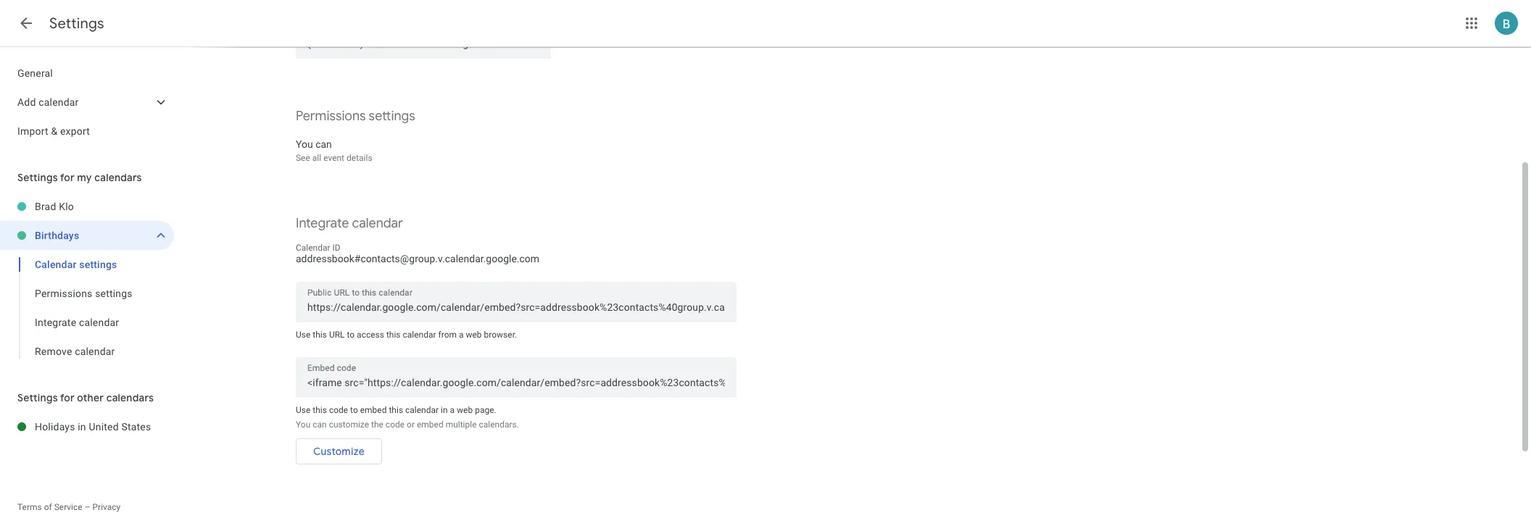 Task type: describe. For each thing, give the bounding box(es) containing it.
details
[[347, 153, 372, 163]]

birthdays
[[35, 230, 79, 241]]

calendar settings
[[35, 259, 117, 270]]

use this url to access this calendar from a web browser.
[[296, 330, 517, 340]]

states
[[121, 421, 151, 433]]

settings heading
[[49, 15, 104, 33]]

browser.
[[484, 330, 517, 340]]

to for url
[[347, 330, 355, 340]]

holidays in united states tree item
[[0, 413, 174, 442]]

settings for settings
[[49, 15, 104, 33]]

&
[[51, 125, 58, 137]]

privacy link
[[92, 503, 121, 513]]

0 vertical spatial integrate
[[296, 215, 349, 232]]

tree containing general
[[0, 59, 174, 146]]

import & export
[[17, 125, 90, 137]]

use this code to embed this calendar in a web page.
[[296, 405, 496, 416]]

0 horizontal spatial code
[[329, 405, 348, 416]]

you can see all event details
[[296, 139, 372, 163]]

a for in
[[450, 405, 455, 416]]

the
[[371, 420, 384, 430]]

holidays in united states
[[35, 421, 151, 433]]

calendar up calendar id addressbook#contacts@group.v.calendar.google.com
[[352, 215, 403, 232]]

this up you can customize the code or embed multiple calendars.
[[389, 405, 403, 416]]

my
[[77, 171, 92, 184]]

use for use this url to access this calendar from a web browser.
[[296, 330, 311, 340]]

terms of service – privacy
[[17, 503, 121, 513]]

other
[[77, 392, 104, 405]]

brad klo tree item
[[0, 192, 174, 221]]

0 vertical spatial permissions settings
[[296, 108, 415, 125]]

this left url
[[313, 330, 327, 340]]

use for use this code to embed this calendar in a web page.
[[296, 405, 311, 416]]

1 horizontal spatial integrate calendar
[[296, 215, 403, 232]]

brad
[[35, 201, 56, 212]]

1 horizontal spatial in
[[441, 405, 448, 416]]

2 vertical spatial settings
[[95, 288, 133, 299]]

calendar left from
[[403, 330, 436, 340]]

calendar for calendar settings
[[35, 259, 77, 270]]

you for you can customize the code or embed multiple calendars.
[[296, 420, 311, 430]]

settings for settings for other calendars
[[17, 392, 58, 405]]

integrate calendar inside group
[[35, 317, 119, 329]]

access
[[357, 330, 384, 340]]

integrate inside group
[[35, 317, 76, 329]]

1 vertical spatial code
[[386, 420, 405, 430]]

0 vertical spatial permissions
[[296, 108, 366, 125]]

calendar for calendar id addressbook#contacts@group.v.calendar.google.com
[[296, 243, 330, 253]]

calendars for settings for my calendars
[[94, 171, 142, 184]]

terms
[[17, 503, 42, 513]]

web for browser.
[[466, 330, 482, 340]]

0 vertical spatial settings
[[369, 108, 415, 125]]

birthdays link
[[35, 221, 148, 250]]

brad klo
[[35, 201, 74, 212]]

add calendar
[[17, 96, 79, 108]]

settings for settings for my calendars
[[17, 171, 58, 184]]

go back image
[[17, 15, 35, 32]]

birthdays tree item
[[0, 221, 174, 250]]

to for code
[[350, 405, 358, 416]]

group containing calendar settings
[[0, 250, 174, 366]]

web for page.
[[457, 405, 473, 416]]

calendar up or
[[405, 405, 439, 416]]

export
[[60, 125, 90, 137]]

holidays in united states link
[[35, 413, 174, 442]]

customize
[[313, 445, 365, 458]]

permissions settings inside settings for my calendars tree
[[35, 288, 133, 299]]



Task type: locate. For each thing, give the bounding box(es) containing it.
1 vertical spatial web
[[457, 405, 473, 416]]

1 horizontal spatial embed
[[417, 420, 444, 430]]

you left customize
[[296, 420, 311, 430]]

calendar down birthdays
[[35, 259, 77, 270]]

1 horizontal spatial permissions
[[296, 108, 366, 125]]

integrate up remove
[[35, 317, 76, 329]]

0 vertical spatial calendar
[[296, 243, 330, 253]]

permissions settings down calendar settings
[[35, 288, 133, 299]]

klo
[[59, 201, 74, 212]]

customize
[[329, 420, 369, 430]]

0 horizontal spatial permissions settings
[[35, 288, 133, 299]]

general
[[17, 67, 53, 79]]

calendars right my
[[94, 171, 142, 184]]

settings right go back image
[[49, 15, 104, 33]]

web right from
[[466, 330, 482, 340]]

settings for my calendars
[[17, 171, 142, 184]]

1 horizontal spatial a
[[459, 330, 464, 340]]

multiple
[[446, 420, 477, 430]]

1 you from the top
[[296, 139, 313, 150]]

in left united
[[78, 421, 86, 433]]

calendar inside group
[[35, 259, 77, 270]]

embed
[[360, 405, 387, 416], [417, 420, 444, 430]]

url
[[329, 330, 345, 340]]

a
[[459, 330, 464, 340], [450, 405, 455, 416]]

0 horizontal spatial embed
[[360, 405, 387, 416]]

permissions
[[296, 108, 366, 125], [35, 288, 92, 299]]

page.
[[475, 405, 496, 416]]

1 horizontal spatial code
[[386, 420, 405, 430]]

terms of service link
[[17, 503, 82, 513]]

0 vertical spatial embed
[[360, 405, 387, 416]]

a for from
[[459, 330, 464, 340]]

in inside holidays in united states link
[[78, 421, 86, 433]]

of
[[44, 503, 52, 513]]

you inside you can see all event details
[[296, 139, 313, 150]]

for for my
[[60, 171, 75, 184]]

1 vertical spatial can
[[313, 420, 327, 430]]

you
[[296, 139, 313, 150], [296, 420, 311, 430]]

settings down calendar settings
[[95, 288, 133, 299]]

can up all in the left top of the page
[[316, 139, 332, 150]]

addressbook#contacts@group.v.calendar.google.com
[[296, 253, 540, 265]]

web
[[466, 330, 482, 340], [457, 405, 473, 416]]

settings for other calendars
[[17, 392, 154, 405]]

1 vertical spatial settings
[[17, 171, 58, 184]]

import
[[17, 125, 48, 137]]

1 vertical spatial use
[[296, 405, 311, 416]]

integrate
[[296, 215, 349, 232], [35, 317, 76, 329]]

1 horizontal spatial integrate
[[296, 215, 349, 232]]

–
[[85, 503, 90, 513]]

a right from
[[459, 330, 464, 340]]

calendar inside calendar id addressbook#contacts@group.v.calendar.google.com
[[296, 243, 330, 253]]

integrate calendar up id at the left top of page
[[296, 215, 403, 232]]

calendars for settings for other calendars
[[106, 392, 154, 405]]

from
[[438, 330, 457, 340]]

0 horizontal spatial in
[[78, 421, 86, 433]]

you for you can see all event details
[[296, 139, 313, 150]]

calendars.
[[479, 420, 519, 430]]

event
[[324, 153, 344, 163]]

1 vertical spatial to
[[350, 405, 358, 416]]

calendar left id at the left top of page
[[296, 243, 330, 253]]

permissions settings
[[296, 108, 415, 125], [35, 288, 133, 299]]

0 vertical spatial code
[[329, 405, 348, 416]]

id
[[333, 243, 341, 253]]

permissions inside group
[[35, 288, 92, 299]]

settings up brad
[[17, 171, 58, 184]]

permissions down calendar settings
[[35, 288, 92, 299]]

calendar
[[296, 243, 330, 253], [35, 259, 77, 270]]

0 horizontal spatial permissions
[[35, 288, 92, 299]]

embed right or
[[417, 420, 444, 430]]

all
[[312, 153, 321, 163]]

settings down birthdays link
[[79, 259, 117, 270]]

service
[[54, 503, 82, 513]]

add
[[17, 96, 36, 108]]

0 vertical spatial a
[[459, 330, 464, 340]]

in
[[441, 405, 448, 416], [78, 421, 86, 433]]

1 for from the top
[[60, 171, 75, 184]]

0 vertical spatial to
[[347, 330, 355, 340]]

1 vertical spatial permissions
[[35, 288, 92, 299]]

1 vertical spatial permissions settings
[[35, 288, 133, 299]]

can for you can see all event details
[[316, 139, 332, 150]]

for left the other
[[60, 392, 75, 405]]

for
[[60, 171, 75, 184], [60, 392, 75, 405]]

for for other
[[60, 392, 75, 405]]

1 vertical spatial you
[[296, 420, 311, 430]]

0 vertical spatial you
[[296, 139, 313, 150]]

0 horizontal spatial calendar
[[35, 259, 77, 270]]

code up customize
[[329, 405, 348, 416]]

or
[[407, 420, 415, 430]]

0 vertical spatial can
[[316, 139, 332, 150]]

this up customize
[[313, 405, 327, 416]]

for left my
[[60, 171, 75, 184]]

calendar id addressbook#contacts@group.v.calendar.google.com
[[296, 243, 540, 265]]

settings
[[369, 108, 415, 125], [79, 259, 117, 270], [95, 288, 133, 299]]

1 vertical spatial calendars
[[106, 392, 154, 405]]

settings up details
[[369, 108, 415, 125]]

0 vertical spatial use
[[296, 330, 311, 340]]

0 horizontal spatial a
[[450, 405, 455, 416]]

calendars
[[94, 171, 142, 184], [106, 392, 154, 405]]

1 use from the top
[[296, 330, 311, 340]]

None text field
[[307, 33, 540, 54], [307, 297, 725, 318], [307, 33, 540, 54], [307, 297, 725, 318]]

integrate calendar up "remove calendar"
[[35, 317, 119, 329]]

calendar
[[39, 96, 79, 108], [352, 215, 403, 232], [79, 317, 119, 329], [403, 330, 436, 340], [75, 346, 115, 358], [405, 405, 439, 416]]

you up see
[[296, 139, 313, 150]]

in up multiple
[[441, 405, 448, 416]]

calendar up & at the top of page
[[39, 96, 79, 108]]

to up customize
[[350, 405, 358, 416]]

calendar up "remove calendar"
[[79, 317, 119, 329]]

calendar right remove
[[75, 346, 115, 358]]

0 vertical spatial web
[[466, 330, 482, 340]]

1 horizontal spatial calendar
[[296, 243, 330, 253]]

1 vertical spatial integrate
[[35, 317, 76, 329]]

can for you can customize the code or embed multiple calendars.
[[313, 420, 327, 430]]

2 use from the top
[[296, 405, 311, 416]]

1 vertical spatial settings
[[79, 259, 117, 270]]

code
[[329, 405, 348, 416], [386, 420, 405, 430]]

remove calendar
[[35, 346, 115, 358]]

code down the use this code to embed this calendar in a web page. at the bottom left
[[386, 420, 405, 430]]

calendars up states
[[106, 392, 154, 405]]

to right url
[[347, 330, 355, 340]]

united
[[89, 421, 119, 433]]

privacy
[[92, 503, 121, 513]]

can left customize
[[313, 420, 327, 430]]

1 horizontal spatial permissions settings
[[296, 108, 415, 125]]

see
[[296, 153, 310, 163]]

2 vertical spatial settings
[[17, 392, 58, 405]]

holidays
[[35, 421, 75, 433]]

this
[[313, 330, 327, 340], [386, 330, 401, 340], [313, 405, 327, 416], [389, 405, 403, 416]]

1 vertical spatial embed
[[417, 420, 444, 430]]

None text field
[[307, 373, 725, 393]]

0 vertical spatial settings
[[49, 15, 104, 33]]

settings
[[49, 15, 104, 33], [17, 171, 58, 184], [17, 392, 58, 405]]

settings for my calendars tree
[[0, 192, 174, 366]]

0 vertical spatial for
[[60, 171, 75, 184]]

can
[[316, 139, 332, 150], [313, 420, 327, 430]]

remove
[[35, 346, 72, 358]]

1 vertical spatial for
[[60, 392, 75, 405]]

you can customize the code or embed multiple calendars.
[[296, 420, 519, 430]]

1 vertical spatial integrate calendar
[[35, 317, 119, 329]]

web up multiple
[[457, 405, 473, 416]]

1 vertical spatial in
[[78, 421, 86, 433]]

0 horizontal spatial integrate
[[35, 317, 76, 329]]

0 vertical spatial in
[[441, 405, 448, 416]]

integrate up id at the left top of page
[[296, 215, 349, 232]]

embed up "the"
[[360, 405, 387, 416]]

tree
[[0, 59, 174, 146]]

0 vertical spatial calendars
[[94, 171, 142, 184]]

permissions up you can see all event details
[[296, 108, 366, 125]]

group
[[0, 250, 174, 366]]

use
[[296, 330, 311, 340], [296, 405, 311, 416]]

permissions settings up you can see all event details
[[296, 108, 415, 125]]

1 vertical spatial a
[[450, 405, 455, 416]]

a up multiple
[[450, 405, 455, 416]]

settings up the holidays
[[17, 392, 58, 405]]

to
[[347, 330, 355, 340], [350, 405, 358, 416]]

1 vertical spatial calendar
[[35, 259, 77, 270]]

can inside you can see all event details
[[316, 139, 332, 150]]

integrate calendar
[[296, 215, 403, 232], [35, 317, 119, 329]]

0 vertical spatial integrate calendar
[[296, 215, 403, 232]]

2 you from the top
[[296, 420, 311, 430]]

2 for from the top
[[60, 392, 75, 405]]

0 horizontal spatial integrate calendar
[[35, 317, 119, 329]]

this right access
[[386, 330, 401, 340]]



Task type: vqa. For each thing, say whether or not it's contained in the screenshot.
to to the top
yes



